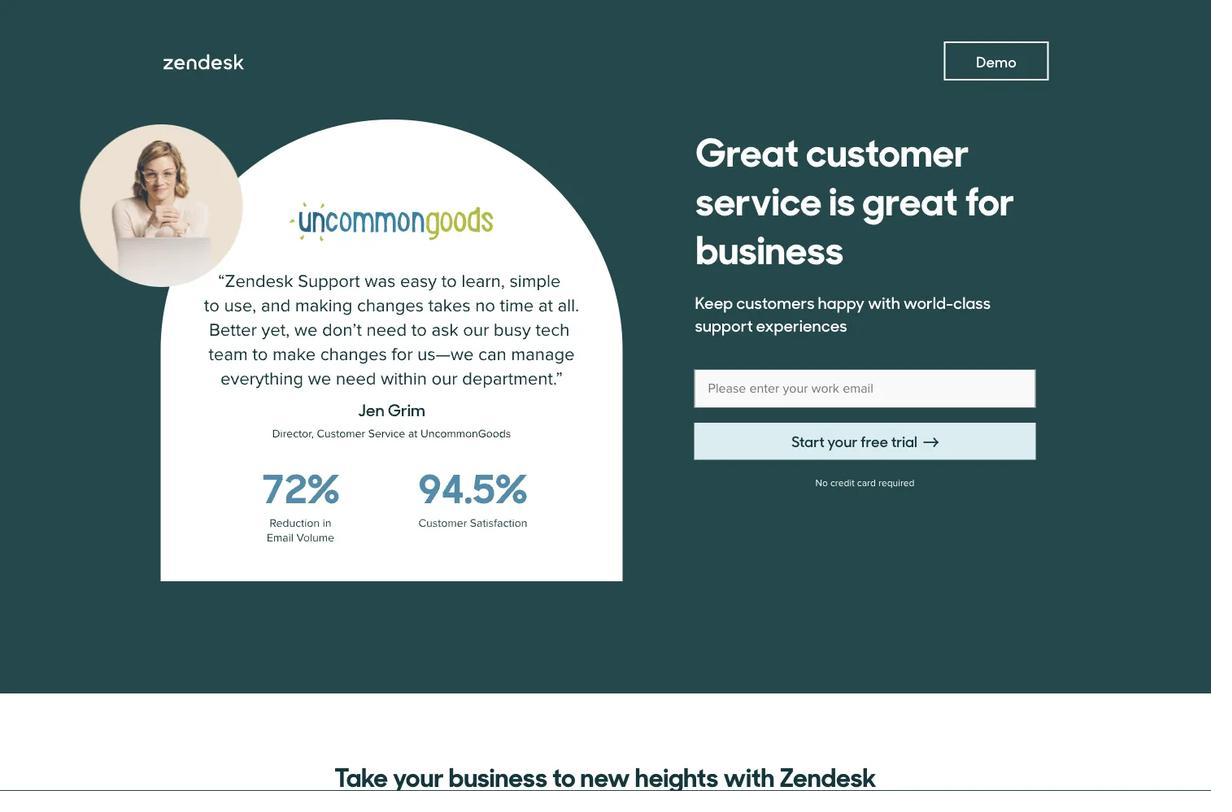 Task type: vqa. For each thing, say whether or not it's contained in the screenshot.
can
no



Task type: describe. For each thing, give the bounding box(es) containing it.
demo
[[977, 50, 1017, 71]]

your
[[828, 430, 858, 451]]

for business
[[696, 169, 1015, 275]]

keep customers happy with world-class support experiences
[[695, 291, 991, 336]]

experiences
[[757, 313, 848, 336]]

credit
[[831, 478, 855, 489]]

happy
[[818, 291, 865, 313]]

start your free trial
[[792, 430, 918, 451]]

great
[[696, 120, 799, 177]]

great
[[863, 169, 958, 226]]

customers
[[737, 291, 815, 313]]

start
[[792, 430, 825, 451]]

customer
[[806, 120, 970, 177]]

world-
[[904, 291, 954, 313]]

Please enter your work email email field
[[695, 369, 1036, 409]]



Task type: locate. For each thing, give the bounding box(es) containing it.
with
[[868, 291, 901, 313]]

trial
[[892, 430, 918, 451]]

no
[[816, 478, 828, 489]]

required
[[879, 478, 915, 489]]

great customer service is great
[[696, 120, 970, 226]]

free
[[861, 430, 889, 451]]

class
[[954, 291, 991, 313]]

start your free trial button
[[695, 423, 1036, 460]]

keep
[[695, 291, 733, 313]]

demo link
[[944, 42, 1049, 81]]

zendesk wordmark logo white image
[[163, 54, 245, 71]]

for
[[966, 169, 1015, 226]]

business
[[696, 218, 844, 275]]

service
[[696, 169, 822, 226]]

no credit card required
[[816, 478, 915, 489]]

is
[[830, 169, 856, 226]]

card
[[858, 478, 876, 489]]

support
[[695, 313, 753, 336]]



